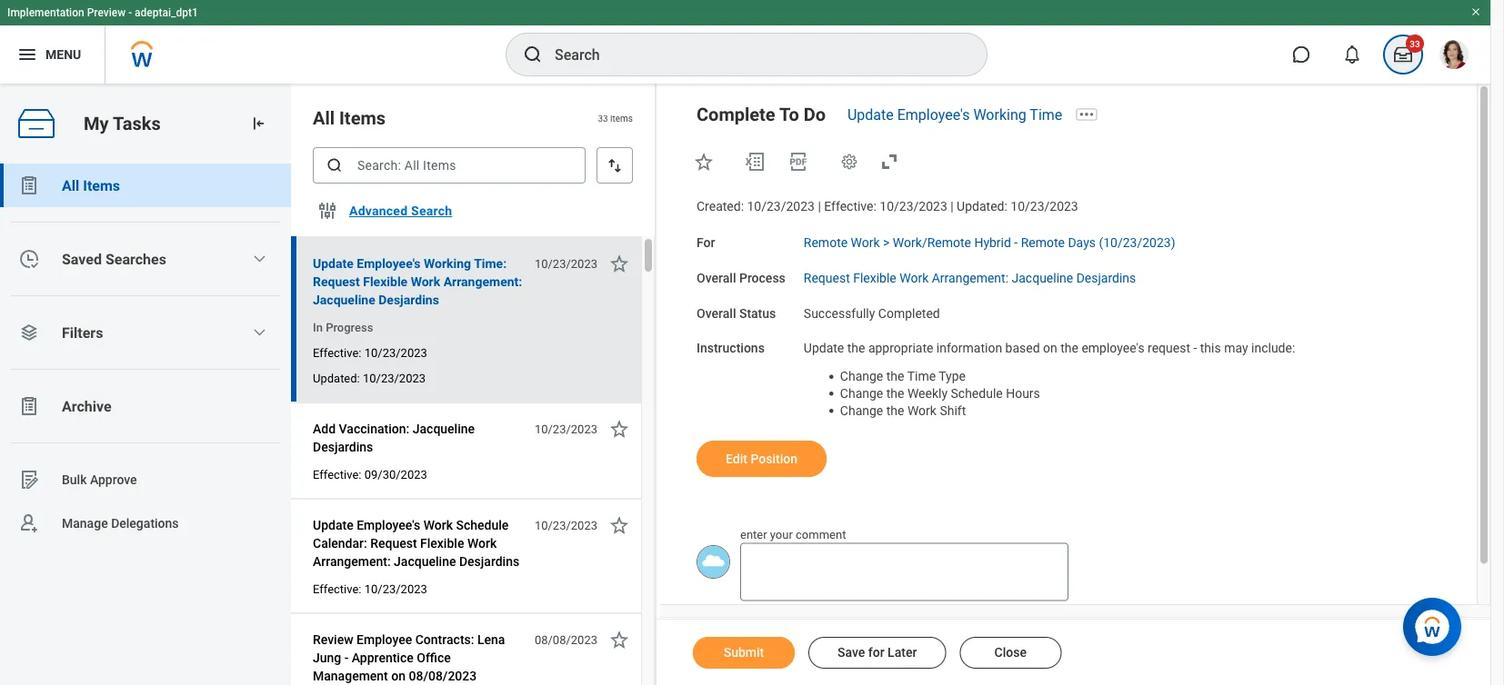 Task type: describe. For each thing, give the bounding box(es) containing it.
archive button
[[0, 385, 291, 428]]

effective: down "calendar:"
[[313, 583, 362, 596]]

the left employee's
[[1061, 341, 1079, 356]]

implementation
[[7, 6, 84, 19]]

comment
[[796, 528, 846, 542]]

sort image
[[606, 156, 624, 175]]

star image for update employee's working time: request flexible work arrangement: jacqueline desjardins
[[609, 253, 630, 275]]

change the time type change the weekly schedule hours change the work shift
[[840, 369, 1040, 418]]

fullscreen image
[[879, 151, 901, 173]]

perspective image
[[18, 322, 40, 344]]

all items button
[[0, 164, 291, 207]]

filters button
[[0, 311, 291, 355]]

effective: down gear image
[[824, 199, 877, 214]]

all inside button
[[62, 177, 79, 194]]

the down successfully completed
[[848, 341, 865, 356]]

update for update employee's working time: request flexible work arrangement: jacqueline desjardins
[[313, 256, 354, 271]]

may
[[1225, 341, 1249, 356]]

update for update the appropriate information based on the employee's request - this may include:
[[804, 341, 844, 356]]

remote work > work/remote hybrid - remote days (10/23/2023) link
[[804, 232, 1176, 250]]

advanced search
[[349, 204, 452, 219]]

add vaccination: jacqueline desjardins
[[313, 422, 475, 455]]

complete
[[697, 104, 776, 125]]

add vaccination: jacqueline desjardins button
[[313, 418, 525, 458]]

filters
[[62, 324, 103, 342]]

searches
[[105, 251, 166, 268]]

jung
[[313, 651, 341, 666]]

star image for effective: 09/30/2023
[[609, 418, 630, 440]]

created: 10/23/2023 | effective: 10/23/2023 | updated: 10/23/2023
[[697, 199, 1079, 214]]

- left this
[[1194, 341, 1197, 356]]

successfully completed
[[804, 306, 940, 321]]

adeptai_dpt1
[[135, 6, 198, 19]]

jacqueline inside add vaccination: jacqueline desjardins
[[413, 422, 475, 437]]

update employee's working time: request flexible work arrangement: jacqueline desjardins button
[[313, 253, 525, 311]]

schedule inside change the time type change the weekly schedule hours change the work shift
[[951, 386, 1003, 401]]

position
[[751, 452, 798, 467]]

request
[[1148, 341, 1191, 356]]

work/remote
[[893, 235, 971, 250]]

>
[[883, 235, 890, 250]]

request inside update employee's work schedule calendar: request flexible work arrangement: jacqueline desjardins
[[370, 536, 417, 551]]

jacqueline inside request flexible work arrangement: jacqueline desjardins link
[[1012, 271, 1074, 286]]

remote work > work/remote hybrid - remote days (10/23/2023)
[[804, 235, 1176, 250]]

overall status
[[697, 306, 776, 321]]

08/08/2023 inside review employee contracts: lena jung - apprentice office management on 08/08/2023
[[409, 669, 477, 684]]

update for update employee's working time
[[848, 106, 894, 123]]

review
[[313, 633, 353, 648]]

created:
[[697, 199, 744, 214]]

09/30/2023
[[364, 468, 427, 482]]

to
[[780, 104, 799, 125]]

update employee's work schedule calendar: request flexible work arrangement: jacqueline desjardins button
[[313, 515, 525, 573]]

time inside change the time type change the weekly schedule hours change the work shift
[[907, 369, 936, 384]]

items inside 'item list' "element"
[[339, 107, 386, 129]]

jacqueline inside update employee's work schedule calendar: request flexible work arrangement: jacqueline desjardins
[[394, 554, 456, 569]]

do
[[804, 104, 826, 125]]

your
[[770, 528, 793, 542]]

close button
[[960, 638, 1062, 669]]

saved
[[62, 251, 102, 268]]

flexible inside update employee's work schedule calendar: request flexible work arrangement: jacqueline desjardins
[[420, 536, 464, 551]]

work inside update employee's working time: request flexible work arrangement: jacqueline desjardins
[[411, 274, 440, 289]]

employee
[[357, 633, 412, 648]]

export to excel image
[[744, 151, 766, 173]]

information
[[937, 341, 1003, 356]]

all items inside button
[[62, 177, 120, 194]]

working for time:
[[424, 256, 471, 271]]

days
[[1068, 235, 1096, 250]]

update employee's working time link
[[848, 106, 1063, 123]]

contracts:
[[415, 633, 474, 648]]

employee's for update employee's working time: request flexible work arrangement: jacqueline desjardins
[[357, 256, 421, 271]]

search image
[[326, 156, 344, 175]]

flexible inside update employee's working time: request flexible work arrangement: jacqueline desjardins
[[363, 274, 408, 289]]

for
[[868, 646, 885, 661]]

edit position
[[726, 452, 798, 467]]

action bar region
[[657, 619, 1491, 686]]

calendar:
[[313, 536, 367, 551]]

review employee contracts: lena jung - apprentice office management on 08/08/2023
[[313, 633, 505, 684]]

1 horizontal spatial updated:
[[957, 199, 1008, 214]]

transformation import image
[[249, 115, 267, 133]]

weekly
[[908, 386, 948, 401]]

manage delegations
[[62, 516, 179, 531]]

request flexible work arrangement: jacqueline desjardins
[[804, 271, 1136, 286]]

2 remote from the left
[[1021, 235, 1065, 250]]

in
[[313, 321, 323, 334]]

work inside remote work > work/remote hybrid - remote days (10/23/2023) link
[[851, 235, 880, 250]]

employee's for update employee's working time
[[898, 106, 970, 123]]

bulk
[[62, 473, 87, 488]]

profile logan mcneil image
[[1440, 40, 1469, 73]]

status
[[739, 306, 776, 321]]

desjardins inside update employee's working time: request flexible work arrangement: jacqueline desjardins
[[379, 292, 439, 307]]

advanced
[[349, 204, 408, 219]]

edit position button
[[697, 441, 827, 478]]

33 items
[[598, 113, 633, 124]]

(10/23/2023)
[[1099, 235, 1176, 250]]

2 horizontal spatial request
[[804, 271, 850, 286]]

33 for 33
[[1410, 38, 1421, 49]]

chevron down image
[[252, 252, 267, 267]]

items
[[610, 113, 633, 124]]

2 horizontal spatial arrangement:
[[932, 271, 1009, 286]]

desjardins inside add vaccination: jacqueline desjardins
[[313, 440, 373, 455]]

request inside update employee's working time: request flexible work arrangement: jacqueline desjardins
[[313, 274, 360, 289]]

shift
[[940, 403, 966, 418]]

star image for 08/08/2023
[[609, 629, 630, 651]]

desjardins down days
[[1077, 271, 1136, 286]]

all inside 'item list' "element"
[[313, 107, 335, 129]]

clock check image
[[18, 248, 40, 270]]

justify image
[[16, 44, 38, 65]]

0 vertical spatial star image
[[693, 151, 715, 173]]

manage delegations link
[[0, 502, 291, 546]]

1 horizontal spatial on
[[1043, 341, 1058, 356]]

complete to do
[[697, 104, 826, 125]]

apprentice
[[352, 651, 414, 666]]

menu
[[45, 47, 81, 62]]

2 effective: 10/23/2023 from the top
[[313, 583, 427, 596]]

effective: down add
[[313, 468, 362, 482]]

overall for overall process
[[697, 271, 736, 286]]

clipboard image
[[18, 175, 40, 196]]

submit button
[[693, 638, 795, 669]]

0 vertical spatial 08/08/2023
[[535, 634, 598, 647]]

instructions
[[697, 341, 765, 356]]

- inside menu banner
[[128, 6, 132, 19]]

desjardins inside update employee's work schedule calendar: request flexible work arrangement: jacqueline desjardins
[[459, 554, 520, 569]]

schedule inside update employee's work schedule calendar: request flexible work arrangement: jacqueline desjardins
[[456, 518, 509, 533]]

preview
[[87, 6, 126, 19]]

search image
[[522, 44, 544, 65]]

archive
[[62, 398, 112, 415]]

process
[[739, 271, 786, 286]]



Task type: locate. For each thing, give the bounding box(es) containing it.
saved searches
[[62, 251, 166, 268]]

1 horizontal spatial 08/08/2023
[[535, 634, 598, 647]]

0 horizontal spatial on
[[391, 669, 406, 684]]

list containing all items
[[0, 164, 291, 546]]

update employee's working time
[[848, 106, 1063, 123]]

gear image
[[841, 153, 859, 171]]

1 horizontal spatial schedule
[[951, 386, 1003, 401]]

notifications large image
[[1344, 45, 1362, 64]]

enter your comment
[[740, 528, 846, 542]]

jacqueline up in progress
[[313, 292, 375, 307]]

- right preview
[[128, 6, 132, 19]]

advanced search button
[[342, 193, 460, 229]]

1 effective: 10/23/2023 from the top
[[313, 346, 427, 360]]

effective: down in progress
[[313, 346, 362, 360]]

2 vertical spatial employee's
[[357, 518, 420, 533]]

update up "calendar:"
[[313, 518, 354, 533]]

my tasks element containing 33
[[1378, 35, 1429, 75]]

1 vertical spatial all items
[[62, 177, 120, 194]]

0 horizontal spatial remote
[[804, 235, 848, 250]]

1 overall from the top
[[697, 271, 736, 286]]

search
[[411, 204, 452, 219]]

type
[[939, 369, 966, 384]]

1 vertical spatial effective: 10/23/2023
[[313, 583, 427, 596]]

update for update employee's work schedule calendar: request flexible work arrangement: jacqueline desjardins
[[313, 518, 354, 533]]

1 horizontal spatial flexible
[[420, 536, 464, 551]]

arrangement:
[[932, 271, 1009, 286], [444, 274, 522, 289], [313, 554, 391, 569]]

bulk approve link
[[0, 458, 291, 502]]

1 vertical spatial on
[[391, 669, 406, 684]]

- inside review employee contracts: lena jung - apprentice office management on 08/08/2023
[[345, 651, 349, 666]]

0 horizontal spatial arrangement:
[[313, 554, 391, 569]]

employee's inside update employee's working time: request flexible work arrangement: jacqueline desjardins
[[357, 256, 421, 271]]

save for later button
[[809, 638, 946, 669]]

jacqueline
[[1012, 271, 1074, 286], [313, 292, 375, 307], [413, 422, 475, 437], [394, 554, 456, 569]]

implementation preview -   adeptai_dpt1
[[7, 6, 198, 19]]

include:
[[1252, 341, 1296, 356]]

updated: down in progress
[[313, 372, 360, 385]]

1 change from the top
[[840, 369, 884, 384]]

1 vertical spatial star image
[[609, 418, 630, 440]]

inbox large image
[[1394, 45, 1413, 64]]

update the appropriate information based on the employee's request - this may include:
[[804, 341, 1296, 356]]

flexible up overall status element
[[853, 271, 897, 286]]

rename image
[[18, 469, 40, 491]]

- up management
[[345, 651, 349, 666]]

on down apprentice
[[391, 669, 406, 684]]

all right clipboard image
[[62, 177, 79, 194]]

updated: 10/23/2023
[[313, 372, 426, 385]]

remote
[[804, 235, 848, 250], [1021, 235, 1065, 250]]

working
[[974, 106, 1027, 123], [424, 256, 471, 271]]

progress
[[326, 321, 373, 334]]

1 vertical spatial updated:
[[313, 372, 360, 385]]

edit
[[726, 452, 748, 467]]

arrangement: down "calendar:"
[[313, 554, 391, 569]]

10/23/2023
[[747, 199, 815, 214], [880, 199, 948, 214], [1011, 199, 1079, 214], [535, 257, 598, 271], [364, 346, 427, 360], [363, 372, 426, 385], [535, 423, 598, 436], [535, 519, 598, 533], [364, 583, 427, 596]]

0 horizontal spatial my tasks element
[[0, 84, 291, 686]]

0 vertical spatial overall
[[697, 271, 736, 286]]

1 horizontal spatial 33
[[1410, 38, 1421, 49]]

menu banner
[[0, 0, 1491, 84]]

tasks
[[113, 113, 161, 134]]

08/08/2023 down office
[[409, 669, 477, 684]]

1 vertical spatial overall
[[697, 306, 736, 321]]

time
[[1030, 106, 1063, 123], [907, 369, 936, 384]]

effective:
[[824, 199, 877, 214], [313, 346, 362, 360], [313, 468, 362, 482], [313, 583, 362, 596]]

all items right clipboard image
[[62, 177, 120, 194]]

update up fullscreen icon
[[848, 106, 894, 123]]

33 left items at the left top of page
[[598, 113, 608, 124]]

2 change from the top
[[840, 386, 884, 401]]

2 | from the left
[[951, 199, 954, 214]]

1 star image from the top
[[609, 253, 630, 275]]

update employee's work schedule calendar: request flexible work arrangement: jacqueline desjardins
[[313, 518, 520, 569]]

08/08/2023 right lena
[[535, 634, 598, 647]]

office
[[417, 651, 451, 666]]

all items inside 'item list' "element"
[[313, 107, 386, 129]]

1 horizontal spatial my tasks element
[[1378, 35, 1429, 75]]

overall process
[[697, 271, 786, 286]]

schedule
[[951, 386, 1003, 401], [456, 518, 509, 533]]

0 vertical spatial my tasks element
[[1378, 35, 1429, 75]]

1 horizontal spatial all items
[[313, 107, 386, 129]]

0 vertical spatial employee's
[[898, 106, 970, 123]]

Search Workday  search field
[[555, 35, 950, 75]]

employee's inside update employee's work schedule calendar: request flexible work arrangement: jacqueline desjardins
[[357, 518, 420, 533]]

effective: 09/30/2023
[[313, 468, 427, 482]]

bulk approve
[[62, 473, 137, 488]]

1 horizontal spatial arrangement:
[[444, 274, 522, 289]]

request up in progress
[[313, 274, 360, 289]]

jacqueline down days
[[1012, 271, 1074, 286]]

employee's up fullscreen icon
[[898, 106, 970, 123]]

desjardins down add
[[313, 440, 373, 455]]

configure image
[[317, 200, 338, 222]]

0 horizontal spatial all items
[[62, 177, 120, 194]]

the left the weekly
[[887, 386, 905, 401]]

jacqueline up the 09/30/2023
[[413, 422, 475, 437]]

work inside request flexible work arrangement: jacqueline desjardins link
[[900, 271, 929, 286]]

update down successfully
[[804, 341, 844, 356]]

desjardins
[[1077, 271, 1136, 286], [379, 292, 439, 307], [313, 440, 373, 455], [459, 554, 520, 569]]

0 vertical spatial time
[[1030, 106, 1063, 123]]

save for later
[[838, 646, 917, 661]]

33 inside button
[[1410, 38, 1421, 49]]

management
[[313, 669, 388, 684]]

1 vertical spatial 33
[[598, 113, 608, 124]]

effective: 10/23/2023 up 'employee'
[[313, 583, 427, 596]]

1 horizontal spatial time
[[1030, 106, 1063, 123]]

close
[[995, 646, 1027, 661]]

2 vertical spatial change
[[840, 403, 884, 418]]

employee's for update employee's work schedule calendar: request flexible work arrangement: jacqueline desjardins
[[357, 518, 420, 533]]

all up search image
[[313, 107, 335, 129]]

1 vertical spatial all
[[62, 177, 79, 194]]

appropriate
[[869, 341, 934, 356]]

2 horizontal spatial flexible
[[853, 271, 897, 286]]

0 vertical spatial change
[[840, 369, 884, 384]]

update inside update employee's working time: request flexible work arrangement: jacqueline desjardins
[[313, 256, 354, 271]]

1 vertical spatial change
[[840, 386, 884, 401]]

1 vertical spatial 08/08/2023
[[409, 669, 477, 684]]

jacqueline inside update employee's working time: request flexible work arrangement: jacqueline desjardins
[[313, 292, 375, 307]]

0 horizontal spatial request
[[313, 274, 360, 289]]

save
[[838, 646, 865, 661]]

star image
[[609, 253, 630, 275], [609, 515, 630, 537]]

0 horizontal spatial flexible
[[363, 274, 408, 289]]

1 vertical spatial time
[[907, 369, 936, 384]]

1 | from the left
[[818, 199, 821, 214]]

view printable version (pdf) image
[[788, 151, 810, 173]]

on
[[1043, 341, 1058, 356], [391, 669, 406, 684]]

items up search image
[[339, 107, 386, 129]]

1 horizontal spatial remote
[[1021, 235, 1065, 250]]

star image for update employee's work schedule calendar: request flexible work arrangement: jacqueline desjardins
[[609, 515, 630, 537]]

time:
[[474, 256, 507, 271]]

clipboard image
[[18, 396, 40, 418]]

2 overall from the top
[[697, 306, 736, 321]]

employee's down the 09/30/2023
[[357, 518, 420, 533]]

change
[[840, 369, 884, 384], [840, 386, 884, 401], [840, 403, 884, 418]]

employee's down 'advanced'
[[357, 256, 421, 271]]

overall status element
[[804, 295, 940, 322]]

updated: up remote work > work/remote hybrid - remote days (10/23/2023) link
[[957, 199, 1008, 214]]

0 horizontal spatial updated:
[[313, 372, 360, 385]]

1 horizontal spatial all
[[313, 107, 335, 129]]

08/08/2023
[[535, 634, 598, 647], [409, 669, 477, 684]]

3 change from the top
[[840, 403, 884, 418]]

0 vertical spatial updated:
[[957, 199, 1008, 214]]

work inside change the time type change the weekly schedule hours change the work shift
[[908, 403, 937, 418]]

overall up instructions
[[697, 306, 736, 321]]

1 horizontal spatial request
[[370, 536, 417, 551]]

1 horizontal spatial items
[[339, 107, 386, 129]]

my tasks element
[[1378, 35, 1429, 75], [0, 84, 291, 686]]

arrangement: inside update employee's working time: request flexible work arrangement: jacqueline desjardins
[[444, 274, 522, 289]]

user plus image
[[18, 513, 40, 535]]

working for time
[[974, 106, 1027, 123]]

all items up search image
[[313, 107, 386, 129]]

0 horizontal spatial time
[[907, 369, 936, 384]]

0 vertical spatial all items
[[313, 107, 386, 129]]

my tasks element inside menu banner
[[1378, 35, 1429, 75]]

overall down for
[[697, 271, 736, 286]]

item list element
[[291, 84, 657, 686]]

0 horizontal spatial all
[[62, 177, 79, 194]]

this
[[1201, 341, 1221, 356]]

working inside update employee's working time: request flexible work arrangement: jacqueline desjardins
[[424, 256, 471, 271]]

request up successfully
[[804, 271, 850, 286]]

0 vertical spatial all
[[313, 107, 335, 129]]

update inside update employee's work schedule calendar: request flexible work arrangement: jacqueline desjardins
[[313, 518, 354, 533]]

33 left "profile logan mcneil" image at the top right of page
[[1410, 38, 1421, 49]]

overall
[[697, 271, 736, 286], [697, 306, 736, 321]]

2 vertical spatial star image
[[609, 629, 630, 651]]

0 vertical spatial on
[[1043, 341, 1058, 356]]

enter your comment text field
[[740, 543, 1069, 602]]

hybrid
[[975, 235, 1011, 250]]

33 for 33 items
[[598, 113, 608, 124]]

enter
[[740, 528, 767, 542]]

successfully
[[804, 306, 875, 321]]

0 horizontal spatial 08/08/2023
[[409, 669, 477, 684]]

work
[[851, 235, 880, 250], [900, 271, 929, 286], [411, 274, 440, 289], [908, 403, 937, 418], [424, 518, 453, 533], [467, 536, 497, 551]]

my
[[84, 113, 109, 134]]

flexible down the 09/30/2023
[[420, 536, 464, 551]]

star image
[[693, 151, 715, 173], [609, 418, 630, 440], [609, 629, 630, 651]]

the down appropriate
[[887, 369, 905, 384]]

-
[[128, 6, 132, 19], [1015, 235, 1018, 250], [1194, 341, 1197, 356], [345, 651, 349, 666]]

employee's
[[1082, 341, 1145, 356]]

effective: 10/23/2023 up the "updated: 10/23/2023"
[[313, 346, 427, 360]]

request flexible work arrangement: jacqueline desjardins link
[[804, 267, 1136, 286]]

review employee contracts: lena jung - apprentice office management on 08/08/2023 button
[[313, 629, 525, 686]]

delegations
[[111, 516, 179, 531]]

1 remote from the left
[[804, 235, 848, 250]]

desjardins up the "updated: 10/23/2023"
[[379, 292, 439, 307]]

based
[[1006, 341, 1040, 356]]

overall for overall status
[[697, 306, 736, 321]]

1 vertical spatial working
[[424, 256, 471, 271]]

1 vertical spatial star image
[[609, 515, 630, 537]]

approve
[[90, 473, 137, 488]]

0 vertical spatial effective: 10/23/2023
[[313, 346, 427, 360]]

employee's
[[898, 106, 970, 123], [357, 256, 421, 271], [357, 518, 420, 533]]

manage
[[62, 516, 108, 531]]

1 horizontal spatial working
[[974, 106, 1027, 123]]

1 horizontal spatial |
[[951, 199, 954, 214]]

0 horizontal spatial working
[[424, 256, 471, 271]]

menu button
[[0, 25, 105, 84]]

Search: All Items text field
[[313, 147, 586, 184]]

2 star image from the top
[[609, 515, 630, 537]]

0 vertical spatial working
[[974, 106, 1027, 123]]

vaccination:
[[339, 422, 410, 437]]

arrangement: inside update employee's work schedule calendar: request flexible work arrangement: jacqueline desjardins
[[313, 554, 391, 569]]

submit
[[724, 646, 764, 661]]

my tasks
[[84, 113, 161, 134]]

effective: 10/23/2023
[[313, 346, 427, 360], [313, 583, 427, 596]]

later
[[888, 646, 917, 661]]

chevron down image
[[252, 326, 267, 340]]

on right based
[[1043, 341, 1058, 356]]

close environment banner image
[[1471, 6, 1482, 17]]

on inside review employee contracts: lena jung - apprentice office management on 08/08/2023
[[391, 669, 406, 684]]

- right hybrid
[[1015, 235, 1018, 250]]

the left shift
[[887, 403, 905, 418]]

desjardins up lena
[[459, 554, 520, 569]]

flexible up progress
[[363, 274, 408, 289]]

0 horizontal spatial 33
[[598, 113, 608, 124]]

lena
[[478, 633, 505, 648]]

for
[[697, 235, 715, 250]]

arrangement: down the 'time:'
[[444, 274, 522, 289]]

1 vertical spatial items
[[83, 177, 120, 194]]

completed
[[879, 306, 940, 321]]

1 vertical spatial schedule
[[456, 518, 509, 533]]

items down my
[[83, 177, 120, 194]]

flexible
[[853, 271, 897, 286], [363, 274, 408, 289], [420, 536, 464, 551]]

1 vertical spatial my tasks element
[[0, 84, 291, 686]]

items inside button
[[83, 177, 120, 194]]

list
[[0, 164, 291, 546]]

saved searches button
[[0, 237, 291, 281]]

all
[[313, 107, 335, 129], [62, 177, 79, 194]]

hours
[[1006, 386, 1040, 401]]

0 horizontal spatial schedule
[[456, 518, 509, 533]]

my tasks element containing my tasks
[[0, 84, 291, 686]]

0 vertical spatial items
[[339, 107, 386, 129]]

remote left days
[[1021, 235, 1065, 250]]

0 horizontal spatial items
[[83, 177, 120, 194]]

0 vertical spatial 33
[[1410, 38, 1421, 49]]

0 horizontal spatial |
[[818, 199, 821, 214]]

0 vertical spatial star image
[[609, 253, 630, 275]]

1 vertical spatial employee's
[[357, 256, 421, 271]]

33 inside 'item list' "element"
[[598, 113, 608, 124]]

0 vertical spatial schedule
[[951, 386, 1003, 401]]

updated: inside 'item list' "element"
[[313, 372, 360, 385]]

update down configure "icon"
[[313, 256, 354, 271]]

arrangement: down remote work > work/remote hybrid - remote days (10/23/2023)
[[932, 271, 1009, 286]]

jacqueline up the contracts:
[[394, 554, 456, 569]]

request right "calendar:"
[[370, 536, 417, 551]]

remote left >
[[804, 235, 848, 250]]



Task type: vqa. For each thing, say whether or not it's contained in the screenshot.
caret down Icon
no



